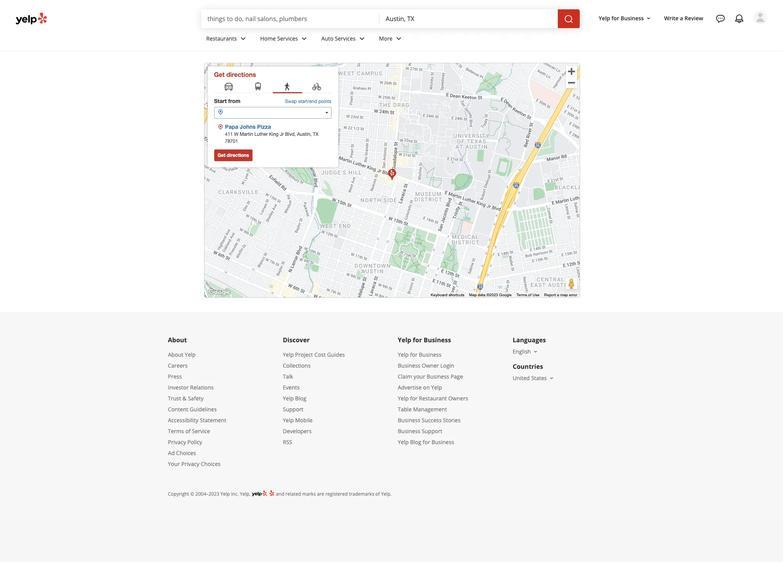 Task type: vqa. For each thing, say whether or not it's contained in the screenshot.
"In"
no



Task type: describe. For each thing, give the bounding box(es) containing it.
related
[[286, 491, 301, 498]]

states
[[531, 375, 547, 382]]

restaurants link
[[200, 28, 254, 51]]

and
[[276, 491, 284, 498]]

united states
[[513, 375, 547, 382]]

advertise on yelp link
[[398, 384, 442, 392]]

careers link
[[168, 362, 188, 370]]

for inside button
[[612, 14, 619, 22]]

accessibility statement link
[[168, 417, 226, 425]]

business categories element
[[200, 28, 767, 51]]

yelp down events link at the left bottom
[[283, 395, 294, 403]]

events link
[[283, 384, 300, 392]]

more
[[379, 35, 393, 42]]

keyboard shortcuts
[[431, 293, 464, 298]]

24 chevron down v2 image for auto services
[[357, 34, 367, 43]]

yelp,
[[240, 491, 250, 498]]

0 vertical spatial terms
[[516, 293, 527, 298]]

careers
[[168, 362, 188, 370]]

Near text field
[[386, 14, 551, 23]]

discover
[[283, 336, 310, 345]]

mobile
[[295, 417, 313, 425]]

yelp for business inside button
[[599, 14, 644, 22]]

yelp up claim
[[398, 351, 409, 359]]

error
[[569, 293, 577, 298]]

directions inside button
[[227, 152, 249, 158]]

yelp.
[[381, 491, 392, 498]]

restaurant
[[419, 395, 447, 403]]

business success stories link
[[398, 417, 461, 425]]

yelp up yelp for business link
[[398, 336, 411, 345]]

Find text field
[[207, 14, 373, 23]]

0 vertical spatial get
[[214, 71, 225, 78]]

points
[[318, 99, 331, 104]]

yelp for business button
[[596, 11, 655, 25]]

and related marks are registered trademarks of yelp.
[[275, 491, 392, 498]]

yelp logo image
[[252, 491, 266, 498]]

statement
[[200, 417, 226, 425]]

support inside "yelp for business business owner login claim your business page advertise on yelp yelp for restaurant owners table management business success stories business support yelp blog for business"
[[422, 428, 442, 436]]

map
[[560, 293, 568, 298]]

more link
[[373, 28, 410, 51]]

yelp inside about yelp careers press investor relations trust & safety content guidelines accessibility statement terms of service privacy policy ad choices your privacy choices
[[185, 351, 196, 359]]

languages
[[513, 336, 546, 345]]

policy
[[187, 439, 202, 446]]

united
[[513, 375, 530, 382]]

of inside about yelp careers press investor relations trust & safety content guidelines accessibility statement terms of service privacy policy ad choices your privacy choices
[[185, 428, 191, 436]]

business support link
[[398, 428, 442, 436]]

map data ©2023 google
[[469, 293, 512, 298]]

review
[[685, 14, 703, 22]]

terms inside about yelp careers press investor relations trust & safety content guidelines accessibility statement terms of service privacy policy ad choices your privacy choices
[[168, 428, 184, 436]]

yelp project cost guides collections talk events yelp blog support yelp mobile developers rss
[[283, 351, 345, 446]]

24 chevron down v2 image for restaurants
[[238, 34, 248, 43]]

yelp for business business owner login claim your business page advertise on yelp yelp for restaurant owners table management business success stories business support yelp blog for business
[[398, 351, 468, 446]]

your
[[168, 461, 180, 468]]

page
[[451, 373, 463, 381]]

swap
[[285, 99, 297, 104]]

registered
[[325, 491, 348, 498]]

write a review link
[[661, 11, 706, 25]]

copyright
[[168, 491, 189, 498]]

yelp project cost guides link
[[283, 351, 345, 359]]

keyboard shortcuts button
[[431, 293, 464, 298]]

tx
[[313, 132, 318, 137]]

yelp inside button
[[599, 14, 610, 22]]

walking element
[[283, 82, 292, 92]]

owner
[[422, 362, 439, 370]]

investor relations link
[[168, 384, 214, 392]]

services for home services
[[277, 35, 298, 42]]

yelp left the inc.
[[221, 491, 230, 498]]

king
[[269, 132, 279, 137]]

papa johns pizza image
[[387, 168, 397, 181]]

luther
[[254, 132, 268, 137]]

driving element
[[224, 82, 233, 92]]

map
[[469, 293, 477, 298]]

press
[[168, 373, 182, 381]]

get inside button
[[218, 152, 225, 158]]

a for report
[[557, 293, 559, 298]]

cycling element
[[312, 82, 321, 92]]

on
[[423, 384, 430, 392]]

claim your business page link
[[398, 373, 463, 381]]

keyboard
[[431, 293, 447, 298]]

start/end
[[298, 99, 317, 104]]

google image
[[206, 288, 232, 298]]

talk link
[[283, 373, 293, 381]]

martin
[[240, 132, 253, 137]]

advertise
[[398, 384, 422, 392]]

start from
[[214, 98, 240, 104]]

accessibility
[[168, 417, 198, 425]]

report a map error link
[[544, 293, 577, 298]]

search image
[[564, 14, 573, 24]]

trademarks
[[349, 491, 374, 498]]

content
[[168, 406, 188, 414]]

inc.
[[231, 491, 239, 498]]

notifications image
[[735, 14, 744, 23]]

cost
[[314, 351, 326, 359]]

yelp right 'on'
[[431, 384, 442, 392]]

about yelp link
[[168, 351, 196, 359]]

public transit element
[[253, 82, 263, 92]]

get directions button
[[214, 150, 253, 161]]

from
[[228, 98, 240, 104]]

0 vertical spatial of
[[528, 293, 531, 298]]

services for auto services
[[335, 35, 356, 42]]

terms of use
[[516, 293, 540, 298]]

1 horizontal spatial of
[[375, 491, 380, 498]]

cycling image
[[312, 82, 321, 92]]

411
[[225, 132, 233, 137]]

none field find
[[207, 14, 373, 23]]

collections link
[[283, 362, 311, 370]]

blog inside "yelp for business business owner login claim your business page advertise on yelp yelp for restaurant owners table management business success stories business support yelp blog for business"
[[410, 439, 421, 446]]

yelp for restaurant owners link
[[398, 395, 468, 403]]

business owner login link
[[398, 362, 454, 370]]

24 chevron down v2 image for more
[[394, 34, 404, 43]]

walking image
[[283, 82, 292, 92]]

swap start/end points
[[285, 99, 331, 104]]

login
[[440, 362, 454, 370]]



Task type: locate. For each thing, give the bounding box(es) containing it.
0 horizontal spatial yelp for business
[[398, 336, 451, 345]]

success
[[422, 417, 442, 425]]

4 24 chevron down v2 image from the left
[[394, 34, 404, 43]]

24 chevron down v2 image right more
[[394, 34, 404, 43]]

none field up the business categories element
[[386, 14, 551, 23]]

copyright © 2004–2023 yelp inc. yelp,
[[168, 491, 250, 498]]

stories
[[443, 417, 461, 425]]

table
[[398, 406, 412, 414]]

owners
[[448, 395, 468, 403]]

2 none field from the left
[[386, 14, 551, 23]]

2 horizontal spatial 16 chevron down v2 image
[[645, 15, 652, 21]]

16 chevron down v2 image inside the united states "popup button"
[[548, 376, 555, 382]]

1 vertical spatial blog
[[410, 439, 421, 446]]

blog down business support link
[[410, 439, 421, 446]]

about yelp careers press investor relations trust & safety content guidelines accessibility statement terms of service privacy policy ad choices your privacy choices
[[168, 351, 226, 468]]

tab list
[[214, 81, 331, 93]]

guidelines
[[190, 406, 217, 414]]

choices down privacy policy link
[[176, 450, 196, 457]]

0 horizontal spatial none field
[[207, 14, 373, 23]]

none field up home services link
[[207, 14, 373, 23]]

0 vertical spatial support
[[283, 406, 303, 414]]

0 vertical spatial directions
[[226, 71, 256, 78]]

get directions inside button
[[218, 152, 249, 158]]

yelp up collections link
[[283, 351, 294, 359]]

investor
[[168, 384, 189, 392]]

2 24 chevron down v2 image from the left
[[299, 34, 309, 43]]

24 chevron down v2 image inside auto services link
[[357, 34, 367, 43]]

of up privacy policy link
[[185, 428, 191, 436]]

0 horizontal spatial a
[[557, 293, 559, 298]]

2 vertical spatial of
[[375, 491, 380, 498]]

restaurants
[[206, 35, 237, 42]]

0 vertical spatial about
[[168, 336, 187, 345]]

2 vertical spatial 16 chevron down v2 image
[[548, 376, 555, 382]]

trust & safety link
[[168, 395, 204, 403]]

0 vertical spatial get directions
[[214, 71, 256, 78]]

a for write
[[680, 14, 683, 22]]

,
[[266, 491, 269, 498]]

yelp for business link
[[398, 351, 441, 359]]

1 24 chevron down v2 image from the left
[[238, 34, 248, 43]]

None text field
[[214, 107, 331, 119]]

yelp up careers 'link'
[[185, 351, 196, 359]]

of left use
[[528, 293, 531, 298]]

0 vertical spatial yelp for business
[[599, 14, 644, 22]]

services right auto
[[335, 35, 356, 42]]

get directions
[[214, 71, 256, 78], [218, 152, 249, 158]]

user actions element
[[593, 10, 778, 58]]

talk
[[283, 373, 293, 381]]

1 vertical spatial a
[[557, 293, 559, 298]]

report a map error
[[544, 293, 577, 298]]

privacy down "ad choices" link
[[181, 461, 199, 468]]

a
[[680, 14, 683, 22], [557, 293, 559, 298]]

16 chevron down v2 image right states
[[548, 376, 555, 382]]

1 horizontal spatial a
[[680, 14, 683, 22]]

rss link
[[283, 439, 292, 446]]

write
[[664, 14, 679, 22]]

16 chevron down v2 image
[[645, 15, 652, 21], [532, 349, 539, 355], [548, 376, 555, 382]]

start
[[214, 98, 227, 104]]

2 horizontal spatial of
[[528, 293, 531, 298]]

choices down policy
[[201, 461, 221, 468]]

16 chevron down v2 image left the write
[[645, 15, 652, 21]]

messages image
[[716, 14, 725, 23]]

1 services from the left
[[277, 35, 298, 42]]

1 vertical spatial get directions
[[218, 152, 249, 158]]

&
[[182, 395, 186, 403]]

get directions down the '78701' on the left
[[218, 152, 249, 158]]

map region
[[163, 15, 664, 315]]

yelp down business support link
[[398, 439, 409, 446]]

services right home on the top left of the page
[[277, 35, 298, 42]]

24 chevron down v2 image inside home services link
[[299, 34, 309, 43]]

jr
[[280, 132, 284, 137]]

24 chevron down v2 image for home services
[[299, 34, 309, 43]]

get directions up driving element
[[214, 71, 256, 78]]

privacy up "ad choices" link
[[168, 439, 186, 446]]

your privacy choices link
[[168, 461, 221, 468]]

none field near
[[386, 14, 551, 23]]

24 chevron down v2 image right restaurants
[[238, 34, 248, 43]]

0 vertical spatial 16 chevron down v2 image
[[645, 15, 652, 21]]

home services link
[[254, 28, 315, 51]]

directions
[[226, 71, 256, 78], [227, 152, 249, 158]]

support down success
[[422, 428, 442, 436]]

3 24 chevron down v2 image from the left
[[357, 34, 367, 43]]

16 chevron down v2 image down languages
[[532, 349, 539, 355]]

yelp blog link
[[283, 395, 306, 403]]

privacy policy link
[[168, 439, 202, 446]]

24 chevron down v2 image
[[238, 34, 248, 43], [299, 34, 309, 43], [357, 34, 367, 43], [394, 34, 404, 43]]

0 horizontal spatial terms
[[168, 428, 184, 436]]

1 vertical spatial privacy
[[181, 461, 199, 468]]

public transit image
[[253, 82, 263, 92]]

support down yelp blog link
[[283, 406, 303, 414]]

1 none field from the left
[[207, 14, 373, 23]]

yelp for business
[[599, 14, 644, 22], [398, 336, 451, 345]]

None field
[[207, 14, 373, 23], [386, 14, 551, 23]]

1 vertical spatial choices
[[201, 461, 221, 468]]

©
[[190, 491, 194, 498]]

0 horizontal spatial choices
[[176, 450, 196, 457]]

countries
[[513, 363, 543, 371]]

blog up the support link
[[295, 395, 306, 403]]

1 vertical spatial yelp for business
[[398, 336, 451, 345]]

w
[[234, 132, 238, 137]]

2 services from the left
[[335, 35, 356, 42]]

content guidelines link
[[168, 406, 217, 414]]

guides
[[327, 351, 345, 359]]

about up about yelp link on the bottom
[[168, 336, 187, 345]]

©2023
[[487, 293, 498, 298]]

24 chevron down v2 image left auto
[[299, 34, 309, 43]]

marks
[[302, 491, 316, 498]]

0 horizontal spatial services
[[277, 35, 298, 42]]

yelp up table
[[398, 395, 409, 403]]

auto services
[[321, 35, 356, 42]]

1 vertical spatial directions
[[227, 152, 249, 158]]

terms of use link
[[516, 293, 540, 298]]

2 about from the top
[[168, 351, 183, 359]]

privacy
[[168, 439, 186, 446], [181, 461, 199, 468]]

0 horizontal spatial support
[[283, 406, 303, 414]]

yelp burst image
[[269, 491, 275, 497]]

about up careers 'link'
[[168, 351, 183, 359]]

24 chevron down v2 image right auto services
[[357, 34, 367, 43]]

directions down the '78701' on the left
[[227, 152, 249, 158]]

ad
[[168, 450, 175, 457]]

24 chevron down v2 image inside restaurants link
[[238, 34, 248, 43]]

1 horizontal spatial choices
[[201, 461, 221, 468]]

your
[[414, 373, 425, 381]]

about inside about yelp careers press investor relations trust & safety content guidelines accessibility statement terms of service privacy policy ad choices your privacy choices
[[168, 351, 183, 359]]

safety
[[188, 395, 204, 403]]

16 chevron down v2 image for countries
[[548, 376, 555, 382]]

choices
[[176, 450, 196, 457], [201, 461, 221, 468]]

use
[[533, 293, 540, 298]]

0 vertical spatial choices
[[176, 450, 196, 457]]

english
[[513, 348, 531, 356]]

directions up driving element
[[226, 71, 256, 78]]

1 horizontal spatial none field
[[386, 14, 551, 23]]

get up driving element
[[214, 71, 225, 78]]

support
[[283, 406, 303, 414], [422, 428, 442, 436]]

yelp
[[599, 14, 610, 22], [398, 336, 411, 345], [185, 351, 196, 359], [283, 351, 294, 359], [398, 351, 409, 359], [431, 384, 442, 392], [283, 395, 294, 403], [398, 395, 409, 403], [283, 417, 294, 425], [398, 439, 409, 446], [221, 491, 230, 498]]

blog inside yelp project cost guides collections talk events yelp blog support yelp mobile developers rss
[[295, 395, 306, 403]]

0 horizontal spatial 16 chevron down v2 image
[[532, 349, 539, 355]]

write a review
[[664, 14, 703, 22]]

0 vertical spatial blog
[[295, 395, 306, 403]]

services
[[277, 35, 298, 42], [335, 35, 356, 42]]

1 horizontal spatial 16 chevron down v2 image
[[548, 376, 555, 382]]

1 vertical spatial terms
[[168, 428, 184, 436]]

support link
[[283, 406, 303, 414]]

0 horizontal spatial blog
[[295, 395, 306, 403]]

business inside button
[[621, 14, 644, 22]]

relations
[[190, 384, 214, 392]]

about for about
[[168, 336, 187, 345]]

of
[[528, 293, 531, 298], [185, 428, 191, 436], [375, 491, 380, 498]]

None search field
[[201, 9, 581, 28]]

for
[[612, 14, 619, 22], [413, 336, 422, 345], [410, 351, 417, 359], [410, 395, 417, 403], [423, 439, 430, 446]]

support inside yelp project cost guides collections talk events yelp blog support yelp mobile developers rss
[[283, 406, 303, 414]]

pizza
[[257, 124, 271, 130]]

1 horizontal spatial yelp for business
[[599, 14, 644, 22]]

1 vertical spatial about
[[168, 351, 183, 359]]

english button
[[513, 348, 539, 356]]

united states button
[[513, 375, 555, 382]]

terms down accessibility
[[168, 428, 184, 436]]

home
[[260, 35, 276, 42]]

a right the write
[[680, 14, 683, 22]]

driving image
[[224, 82, 233, 92]]

a left map in the bottom right of the page
[[557, 293, 559, 298]]

claim
[[398, 373, 412, 381]]

developers link
[[283, 428, 312, 436]]

get
[[214, 71, 225, 78], [218, 152, 225, 158]]

1 vertical spatial support
[[422, 428, 442, 436]]

ad choices link
[[168, 450, 196, 457]]

16 chevron down v2 image inside english dropdown button
[[532, 349, 539, 355]]

yelp right search image
[[599, 14, 610, 22]]

1 about from the top
[[168, 336, 187, 345]]

yelp down the support link
[[283, 417, 294, 425]]

data
[[478, 293, 485, 298]]

0 vertical spatial a
[[680, 14, 683, 22]]

shortcuts
[[449, 293, 464, 298]]

24 chevron down v2 image inside more link
[[394, 34, 404, 43]]

78701
[[225, 139, 238, 144]]

1 vertical spatial get
[[218, 152, 225, 158]]

get down the '78701' on the left
[[218, 152, 225, 158]]

16 chevron down v2 image inside yelp for business button
[[645, 15, 652, 21]]

christina o. image
[[753, 11, 767, 25]]

service
[[192, 428, 210, 436]]

press link
[[168, 373, 182, 381]]

project
[[295, 351, 313, 359]]

of left yelp.
[[375, 491, 380, 498]]

0 vertical spatial privacy
[[168, 439, 186, 446]]

johns
[[240, 124, 256, 130]]

report
[[544, 293, 556, 298]]

1 vertical spatial of
[[185, 428, 191, 436]]

about for about yelp careers press investor relations trust & safety content guidelines accessibility statement terms of service privacy policy ad choices your privacy choices
[[168, 351, 183, 359]]

0 horizontal spatial of
[[185, 428, 191, 436]]

about
[[168, 336, 187, 345], [168, 351, 183, 359]]

1 horizontal spatial support
[[422, 428, 442, 436]]

swap start/end points link
[[285, 99, 331, 106]]

1 vertical spatial 16 chevron down v2 image
[[532, 349, 539, 355]]

1 horizontal spatial terms
[[516, 293, 527, 298]]

1 horizontal spatial services
[[335, 35, 356, 42]]

terms left use
[[516, 293, 527, 298]]

google
[[499, 293, 512, 298]]

1 horizontal spatial blog
[[410, 439, 421, 446]]

16 chevron down v2 image for languages
[[532, 349, 539, 355]]



